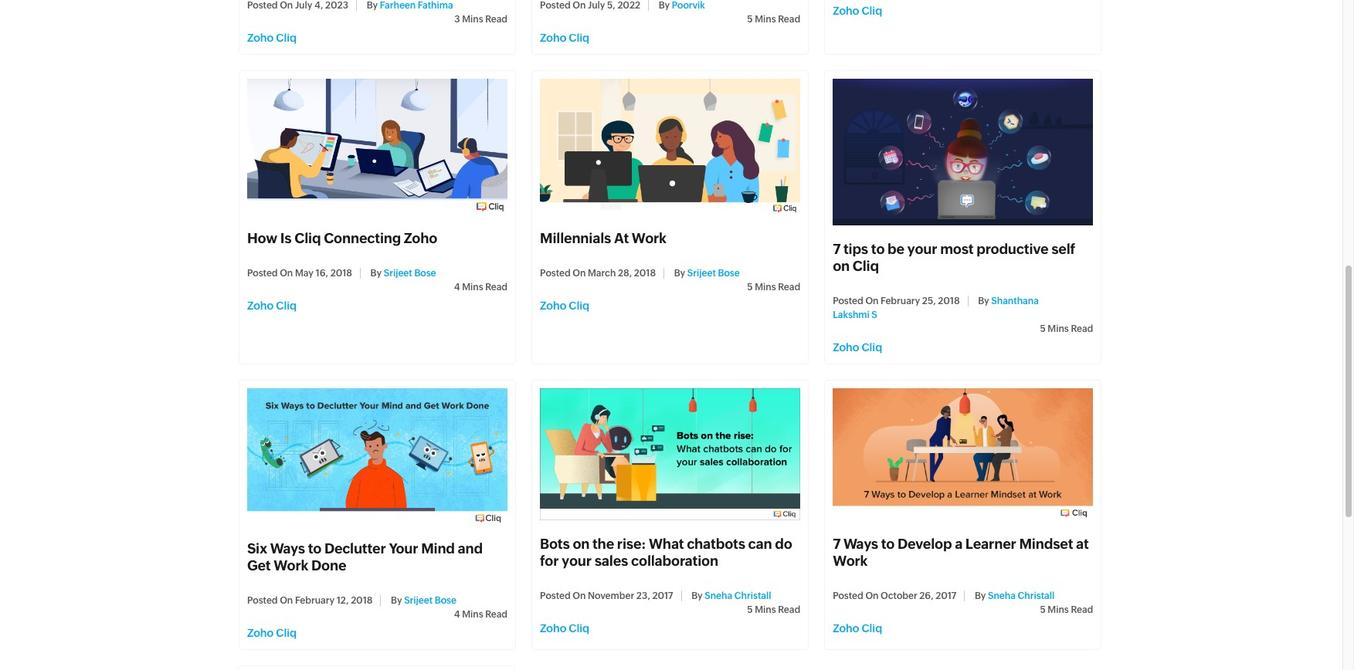 Task type: vqa. For each thing, say whether or not it's contained in the screenshot.
worry in the left bottom of the page
no



Task type: locate. For each thing, give the bounding box(es) containing it.
srijeet right 28,
[[688, 268, 716, 279]]

s
[[872, 310, 878, 321]]

shanthana
[[992, 296, 1039, 307]]

your right for
[[562, 553, 592, 570]]

bose
[[415, 268, 436, 279], [718, 268, 740, 279], [435, 596, 457, 606]]

mins for 7 tips to be your most productive self on cliq
[[1048, 324, 1069, 335]]

posted down the millennials
[[540, 268, 571, 279]]

on left the
[[573, 536, 590, 553]]

productive
[[977, 241, 1049, 257]]

on left march
[[573, 268, 586, 279]]

november
[[588, 591, 635, 602]]

5 mins read for bots on the rise: what chatbots can do for your sales collaboration
[[748, 605, 801, 616]]

mins for six ways to declutter your mind and get work done
[[462, 610, 483, 620]]

work
[[632, 230, 667, 247], [833, 553, 868, 570], [274, 558, 309, 574]]

7 tips to be your most productive self on cliq
[[833, 241, 1076, 275]]

2017
[[653, 591, 673, 602], [936, 591, 957, 602]]

zoho
[[833, 5, 860, 17], [247, 31, 274, 44], [540, 31, 567, 44], [404, 230, 438, 247], [247, 300, 274, 312], [540, 300, 567, 312], [833, 342, 860, 354], [540, 623, 567, 635], [833, 623, 860, 635], [247, 627, 274, 640]]

shanthana lakshmi s
[[833, 296, 1039, 321]]

1 2017 from the left
[[653, 591, 673, 602]]

7 inside 7 tips to be your most productive self on cliq
[[833, 241, 841, 257]]

srijeet bose link for how is cliq connecting zoho
[[384, 268, 436, 279]]

connecting
[[324, 230, 401, 247]]

on left the 12,
[[280, 596, 293, 606]]

1 horizontal spatial 2017
[[936, 591, 957, 602]]

1 horizontal spatial ways
[[844, 536, 879, 553]]

ways for six
[[270, 541, 305, 557]]

by srijeet bose for millennials at work
[[672, 268, 740, 279]]

2 horizontal spatial work
[[833, 553, 868, 570]]

1 by sneha christall from the left
[[690, 591, 772, 602]]

1 horizontal spatial your
[[908, 241, 938, 257]]

at
[[1077, 536, 1089, 553]]

zoho cliq link for 7 ways to develop a learner mindset at work
[[833, 623, 883, 635]]

on for millennials at work
[[573, 268, 586, 279]]

on
[[833, 258, 850, 275], [280, 268, 293, 279], [573, 268, 586, 279], [866, 296, 879, 307], [573, 536, 590, 553], [573, 591, 586, 602], [866, 591, 879, 602], [280, 596, 293, 606]]

srijeet down connecting
[[384, 268, 412, 279]]

5 for millennials at work
[[748, 282, 753, 293]]

read for 7 ways to develop a learner mindset at work
[[1071, 605, 1094, 616]]

7 left tips
[[833, 241, 841, 257]]

5 mins read for millennials at work
[[748, 282, 801, 293]]

srijeet for millennials at work
[[688, 268, 716, 279]]

get
[[247, 558, 271, 574]]

do
[[775, 536, 793, 553]]

ways inside "six ways to declutter your mind and get work done"
[[270, 541, 305, 557]]

ways up posted on october 26, 2017
[[844, 536, 879, 553]]

mins
[[462, 14, 483, 24], [755, 14, 776, 24], [462, 282, 483, 293], [755, 282, 776, 293], [1048, 324, 1069, 335], [755, 605, 776, 616], [1048, 605, 1069, 616], [462, 610, 483, 620]]

25,
[[923, 296, 936, 307]]

read for how is cliq connecting zoho
[[485, 282, 508, 293]]

posted down for
[[540, 591, 571, 602]]

the
[[593, 536, 614, 553]]

how is cliq connecting zoho link
[[247, 230, 438, 247]]

by sneha christall down chatbots
[[690, 591, 772, 602]]

on up "s"
[[866, 296, 879, 307]]

bose for how is cliq connecting zoho
[[415, 268, 436, 279]]

by down your
[[391, 596, 402, 606]]

posted up lakshmi on the right top
[[833, 296, 864, 307]]

7 ways to develop a learner mindset at work
[[833, 536, 1089, 570]]

0 horizontal spatial sneha christall link
[[705, 591, 772, 602]]

2018
[[331, 268, 352, 279], [634, 268, 656, 279], [938, 296, 960, 307], [351, 596, 373, 606]]

to for declutter
[[308, 541, 322, 557]]

0 horizontal spatial your
[[562, 553, 592, 570]]

by sneha christall
[[690, 591, 772, 602], [973, 591, 1055, 602]]

1 vertical spatial february
[[295, 596, 335, 606]]

1 horizontal spatial february
[[881, 296, 921, 307]]

posted left october
[[833, 591, 864, 602]]

sneha christall link down chatbots
[[705, 591, 772, 602]]

bose for millennials at work
[[718, 268, 740, 279]]

on inside bots on the rise: what chatbots can do for your sales collaboration
[[573, 536, 590, 553]]

2 by sneha christall from the left
[[973, 591, 1055, 602]]

done
[[311, 558, 346, 574]]

sneha christall link for chatbots
[[705, 591, 772, 602]]

0 vertical spatial 4 mins read
[[454, 282, 508, 293]]

1 4 from the top
[[454, 282, 460, 293]]

1 4 mins read from the top
[[454, 282, 508, 293]]

srijeet bose link
[[384, 268, 436, 279], [688, 268, 740, 279], [404, 596, 457, 606]]

mins for how is cliq connecting zoho
[[462, 282, 483, 293]]

7 inside the 7 ways to develop a learner mindset at work
[[833, 536, 841, 553]]

0 horizontal spatial by sneha christall
[[690, 591, 772, 602]]

by down the 7 ways to develop a learner mindset at work
[[975, 591, 986, 602]]

by down connecting
[[371, 268, 382, 279]]

cliq inside 7 tips to be your most productive self on cliq
[[853, 258, 879, 275]]

5 mins read for 7 ways to develop a learner mindset at work
[[1041, 605, 1094, 616]]

christall for mindset
[[1018, 591, 1055, 602]]

posted on october 26, 2017
[[833, 591, 957, 602]]

sneha down learner
[[988, 591, 1016, 602]]

7
[[833, 241, 841, 257], [833, 536, 841, 553]]

1 horizontal spatial by sneha christall
[[973, 591, 1055, 602]]

zoho cliq
[[833, 5, 883, 17], [247, 31, 297, 44], [540, 31, 590, 44], [247, 300, 297, 312], [540, 300, 590, 312], [833, 342, 883, 354], [540, 623, 590, 635], [833, 623, 883, 635], [247, 627, 297, 640]]

srijeet down your
[[404, 596, 433, 606]]

february left the 12,
[[295, 596, 335, 606]]

1 7 from the top
[[833, 241, 841, 257]]

sneha christall link
[[705, 591, 772, 602], [988, 591, 1055, 602]]

work right get
[[274, 558, 309, 574]]

2018 right 25,
[[938, 296, 960, 307]]

zoho cliq link for bots on the rise: what chatbots can do for your sales collaboration
[[540, 623, 590, 635]]

posted
[[247, 268, 278, 279], [540, 268, 571, 279], [833, 296, 864, 307], [540, 591, 571, 602], [833, 591, 864, 602], [247, 596, 278, 606]]

0 horizontal spatial christall
[[735, 591, 772, 602]]

2018 for is
[[331, 268, 352, 279]]

0 vertical spatial your
[[908, 241, 938, 257]]

posted for millennials at work
[[540, 268, 571, 279]]

work inside the 7 ways to develop a learner mindset at work
[[833, 553, 868, 570]]

5 mins read
[[748, 14, 801, 24], [748, 282, 801, 293], [1041, 324, 1094, 335], [748, 605, 801, 616], [1041, 605, 1094, 616]]

srijeet for six ways to declutter your mind and get work done
[[404, 596, 433, 606]]

2017 for what
[[653, 591, 673, 602]]

0 horizontal spatial 2017
[[653, 591, 673, 602]]

by srijeet bose
[[369, 268, 436, 279], [672, 268, 740, 279], [389, 596, 457, 606]]

2017 right 23, at the bottom
[[653, 591, 673, 602]]

to left develop
[[882, 536, 895, 553]]

collaboration
[[631, 553, 719, 570]]

2 sneha christall link from the left
[[988, 591, 1055, 602]]

by right 28,
[[674, 268, 686, 279]]

on left october
[[866, 591, 879, 602]]

1 vertical spatial your
[[562, 553, 592, 570]]

0 vertical spatial 4
[[454, 282, 460, 293]]

read for bots on the rise: what chatbots can do for your sales collaboration
[[778, 605, 801, 616]]

february
[[881, 296, 921, 307], [295, 596, 335, 606]]

by srijeet bose for how is cliq connecting zoho
[[369, 268, 436, 279]]

sneha christall link down mindset
[[988, 591, 1055, 602]]

how is cliq connecting zoho image
[[247, 79, 508, 215]]

on left november at the bottom of the page
[[573, 591, 586, 602]]

ways inside the 7 ways to develop a learner mindset at work
[[844, 536, 879, 553]]

7 for 7 ways to develop a learner mindset at work
[[833, 536, 841, 553]]

4 mins read for how is cliq connecting zoho
[[454, 282, 508, 293]]

2 2017 from the left
[[936, 591, 957, 602]]

1 horizontal spatial sneha
[[988, 591, 1016, 602]]

ways
[[844, 536, 879, 553], [270, 541, 305, 557]]

rise:
[[617, 536, 646, 553]]

4 mins read for six ways to declutter your mind and get work done
[[454, 610, 508, 620]]

for
[[540, 553, 559, 570]]

0 horizontal spatial sneha
[[705, 591, 733, 602]]

by sneha christall for learner
[[973, 591, 1055, 602]]

by down the 7 tips to be your most productive self on cliq link
[[976, 296, 992, 307]]

to for develop
[[882, 536, 895, 553]]

christall
[[735, 591, 772, 602], [1018, 591, 1055, 602]]

your
[[908, 241, 938, 257], [562, 553, 592, 570]]

2017 right 26,
[[936, 591, 957, 602]]

on for six ways to declutter your mind and get work done
[[280, 596, 293, 606]]

posted on february 12, 2018
[[247, 596, 373, 606]]

0 horizontal spatial ways
[[270, 541, 305, 557]]

sneha for learner
[[988, 591, 1016, 602]]

1 sneha from the left
[[705, 591, 733, 602]]

bots
[[540, 536, 570, 553]]

2018 right 28,
[[634, 268, 656, 279]]

16,
[[316, 268, 328, 279]]

read
[[485, 14, 508, 24], [778, 14, 801, 24], [485, 282, 508, 293], [778, 282, 801, 293], [1071, 324, 1094, 335], [778, 605, 801, 616], [1071, 605, 1094, 616], [485, 610, 508, 620]]

2 4 from the top
[[454, 610, 460, 620]]

to inside "six ways to declutter your mind and get work done"
[[308, 541, 322, 557]]

1 vertical spatial 4 mins read
[[454, 610, 508, 620]]

1 horizontal spatial christall
[[1018, 591, 1055, 602]]

2 sneha from the left
[[988, 591, 1016, 602]]

5 for bots on the rise: what chatbots can do for your sales collaboration
[[748, 605, 753, 616]]

2018 for at
[[634, 268, 656, 279]]

posted down get
[[247, 596, 278, 606]]

7 right do
[[833, 536, 841, 553]]

4
[[454, 282, 460, 293], [454, 610, 460, 620]]

sneha
[[705, 591, 733, 602], [988, 591, 1016, 602]]

learner
[[966, 536, 1017, 553]]

0 horizontal spatial work
[[274, 558, 309, 574]]

1 sneha christall link from the left
[[705, 591, 772, 602]]

7 ways to develop a learner mindset at work image
[[833, 389, 1094, 521]]

zoho cliq link for 7 tips to be your most productive self on cliq
[[833, 342, 883, 354]]

1 horizontal spatial sneha christall link
[[988, 591, 1055, 602]]

by
[[371, 268, 382, 279], [674, 268, 686, 279], [976, 296, 992, 307], [692, 591, 703, 602], [975, 591, 986, 602], [391, 596, 402, 606]]

to inside the 7 ways to develop a learner mindset at work
[[882, 536, 895, 553]]

srijeet
[[384, 268, 412, 279], [688, 268, 716, 279], [404, 596, 433, 606]]

millennials at work
[[540, 230, 667, 247]]

lakshmi
[[833, 310, 870, 321]]

work inside "six ways to declutter your mind and get work done"
[[274, 558, 309, 574]]

0 horizontal spatial february
[[295, 596, 335, 606]]

be
[[888, 241, 905, 257]]

work right the at
[[632, 230, 667, 247]]

2018 right the 12,
[[351, 596, 373, 606]]

2018 right 16,
[[331, 268, 352, 279]]

posted on november 23, 2017
[[540, 591, 673, 602]]

to inside 7 tips to be your most productive self on cliq
[[872, 241, 885, 257]]

six ways to declutter your mind and get work done image
[[247, 389, 508, 525]]

7 tips to be your most productive self on cliq link
[[833, 241, 1076, 275]]

tips
[[844, 241, 869, 257]]

zoho cliq link
[[833, 5, 883, 17], [247, 31, 297, 44], [540, 31, 590, 44], [247, 300, 297, 312], [540, 300, 590, 312], [833, 342, 883, 354], [540, 623, 590, 635], [833, 623, 883, 635], [247, 627, 297, 640]]

work up posted on october 26, 2017
[[833, 553, 868, 570]]

six ways to declutter your mind and get work done
[[247, 541, 483, 574]]

to
[[872, 241, 885, 257], [882, 536, 895, 553], [308, 541, 322, 557]]

zoho cliq link for how is cliq connecting zoho
[[247, 300, 297, 312]]

1 vertical spatial 7
[[833, 536, 841, 553]]

0 vertical spatial february
[[881, 296, 921, 307]]

ways for 7
[[844, 536, 879, 553]]

cliq
[[862, 5, 883, 17], [276, 31, 297, 44], [569, 31, 590, 44], [295, 230, 321, 247], [853, 258, 879, 275], [276, 300, 297, 312], [569, 300, 590, 312], [862, 342, 883, 354], [569, 623, 590, 635], [862, 623, 883, 635], [276, 627, 297, 640]]

six ways to declutter your mind and get work done link
[[247, 541, 483, 574]]

bots on the rise: what chatbots can do for your sales collaboration image
[[540, 389, 801, 521]]

1 horizontal spatial work
[[632, 230, 667, 247]]

your right be
[[908, 241, 938, 257]]

posted down how
[[247, 268, 278, 279]]

by for your
[[391, 596, 402, 606]]

4 mins read
[[454, 282, 508, 293], [454, 610, 508, 620]]

shanthana lakshmi s link
[[833, 296, 1039, 321]]

millennials at work link
[[540, 230, 667, 247]]

2 4 mins read from the top
[[454, 610, 508, 620]]

by sneha christall down learner
[[973, 591, 1055, 602]]

0 vertical spatial 7
[[833, 241, 841, 257]]

2 7 from the top
[[833, 536, 841, 553]]

4 for six ways to declutter your mind and get work done
[[454, 610, 460, 620]]

2 christall from the left
[[1018, 591, 1055, 602]]

26,
[[920, 591, 934, 602]]

by down collaboration
[[692, 591, 703, 602]]

5
[[748, 14, 753, 24], [748, 282, 753, 293], [1041, 324, 1046, 335], [748, 605, 753, 616], [1041, 605, 1046, 616]]

bose for six ways to declutter your mind and get work done
[[435, 596, 457, 606]]

ways right six
[[270, 541, 305, 557]]

sneha down chatbots
[[705, 591, 733, 602]]

read for six ways to declutter your mind and get work done
[[485, 610, 508, 620]]

to up done
[[308, 541, 322, 557]]

1 christall from the left
[[735, 591, 772, 602]]

srijeet bose link for millennials at work
[[688, 268, 740, 279]]

christall down mindset
[[1018, 591, 1055, 602]]

sneha christall link for learner
[[988, 591, 1055, 602]]

posted for six ways to declutter your mind and get work done
[[247, 596, 278, 606]]

by sneha christall for chatbots
[[690, 591, 772, 602]]

march
[[588, 268, 616, 279]]

12,
[[337, 596, 349, 606]]

to left be
[[872, 241, 885, 257]]

on down tips
[[833, 258, 850, 275]]

february left 25,
[[881, 296, 921, 307]]

on for 7 tips to be your most productive self on cliq
[[866, 296, 879, 307]]

at
[[614, 230, 629, 247]]

christall down can
[[735, 591, 772, 602]]

on left may
[[280, 268, 293, 279]]

posted for bots on the rise: what chatbots can do for your sales collaboration
[[540, 591, 571, 602]]

2018 for ways
[[351, 596, 373, 606]]

1 vertical spatial 4
[[454, 610, 460, 620]]



Task type: describe. For each thing, give the bounding box(es) containing it.
is
[[280, 230, 292, 247]]

by srijeet bose for six ways to declutter your mind and get work done
[[389, 596, 457, 606]]

5 mins read for 7 tips to be your most productive self on cliq
[[1041, 324, 1094, 335]]

sales
[[595, 553, 628, 570]]

christall for can
[[735, 591, 772, 602]]

zoho cliq link for six ways to declutter your mind and get work done
[[247, 627, 297, 640]]

six
[[247, 541, 267, 557]]

zoho cliq for 7 tips to be your most productive self on cliq
[[833, 342, 883, 354]]

how
[[247, 230, 278, 247]]

work for six ways to declutter your mind and get work done
[[274, 558, 309, 574]]

3
[[454, 14, 460, 24]]

posted on march 28, 2018
[[540, 268, 656, 279]]

and
[[458, 541, 483, 557]]

most
[[941, 241, 974, 257]]

mindset
[[1020, 536, 1074, 553]]

3 mins read
[[454, 14, 508, 24]]

on for bots on the rise: what chatbots can do for your sales collaboration
[[573, 591, 586, 602]]

mins for millennials at work
[[755, 282, 776, 293]]

posted for 7 ways to develop a learner mindset at work
[[833, 591, 864, 602]]

mins for 7 ways to develop a learner mindset at work
[[1048, 605, 1069, 616]]

5 for 7 ways to develop a learner mindset at work
[[1041, 605, 1046, 616]]

declutter
[[324, 541, 386, 557]]

7 tips to be your most productive self on cliq image
[[833, 79, 1094, 226]]

work for 7 ways to develop a learner mindset at work
[[833, 553, 868, 570]]

millennials at work image
[[540, 79, 801, 215]]

posted for how is cliq connecting zoho
[[247, 268, 278, 279]]

your inside 7 tips to be your most productive self on cliq
[[908, 241, 938, 257]]

sneha for chatbots
[[705, 591, 733, 602]]

develop
[[898, 536, 952, 553]]

2018 for tips
[[938, 296, 960, 307]]

to for be
[[872, 241, 885, 257]]

chatbots
[[687, 536, 746, 553]]

7 ways to develop a learner mindset at work link
[[833, 536, 1089, 570]]

can
[[749, 536, 772, 553]]

by for a
[[975, 591, 986, 602]]

posted on may 16, 2018
[[247, 268, 352, 279]]

7 for 7 tips to be your most productive self on cliq
[[833, 241, 841, 257]]

millennials
[[540, 230, 611, 247]]

on inside 7 tips to be your most productive self on cliq
[[833, 258, 850, 275]]

2017 for a
[[936, 591, 957, 602]]

read for 7 tips to be your most productive self on cliq
[[1071, 324, 1094, 335]]

your
[[389, 541, 418, 557]]

bots on the rise: what chatbots can do for your sales collaboration
[[540, 536, 793, 570]]

bots on the rise: what chatbots can do for your sales collaboration link
[[540, 536, 793, 570]]

zoho cliq for six ways to declutter your mind and get work done
[[247, 627, 297, 640]]

may
[[295, 268, 314, 279]]

by for zoho
[[371, 268, 382, 279]]

self
[[1052, 241, 1076, 257]]

zoho cliq for how is cliq connecting zoho
[[247, 300, 297, 312]]

srijeet for how is cliq connecting zoho
[[384, 268, 412, 279]]

a
[[955, 536, 963, 553]]

october
[[881, 591, 918, 602]]

read for millennials at work
[[778, 282, 801, 293]]

by for what
[[692, 591, 703, 602]]

28,
[[618, 268, 632, 279]]

srijeet bose link for six ways to declutter your mind and get work done
[[404, 596, 457, 606]]

what
[[649, 536, 684, 553]]

posted on february 25, 2018
[[833, 296, 960, 307]]

on for 7 ways to develop a learner mindset at work
[[866, 591, 879, 602]]

zoho cliq link for millennials at work
[[540, 300, 590, 312]]

february for done
[[295, 596, 335, 606]]

zoho cliq for 7 ways to develop a learner mindset at work
[[833, 623, 883, 635]]

your inside bots on the rise: what chatbots can do for your sales collaboration
[[562, 553, 592, 570]]

zoho cliq for millennials at work
[[540, 300, 590, 312]]

on for how is cliq connecting zoho
[[280, 268, 293, 279]]

4 for how is cliq connecting zoho
[[454, 282, 460, 293]]

how is cliq connecting zoho
[[247, 230, 438, 247]]

february for cliq
[[881, 296, 921, 307]]

posted for 7 tips to be your most productive self on cliq
[[833, 296, 864, 307]]

23,
[[637, 591, 651, 602]]

zoho cliq for bots on the rise: what chatbots can do for your sales collaboration
[[540, 623, 590, 635]]

mins for bots on the rise: what chatbots can do for your sales collaboration
[[755, 605, 776, 616]]

5 for 7 tips to be your most productive self on cliq
[[1041, 324, 1046, 335]]

mind
[[421, 541, 455, 557]]



